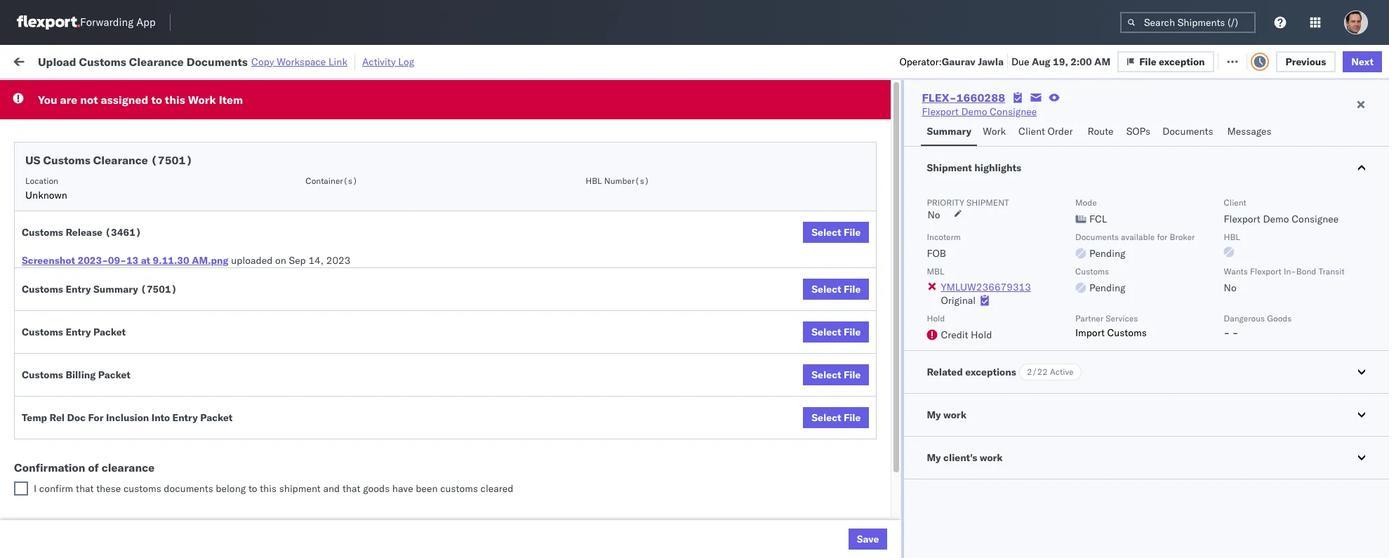 Task type: describe. For each thing, give the bounding box(es) containing it.
1 horizontal spatial to
[[248, 482, 257, 495]]

pickup for the schedule pickup from rotterdam, netherlands link
[[76, 504, 107, 516]]

776 at risk
[[265, 54, 313, 67]]

0 horizontal spatial at
[[141, 254, 150, 267]]

pickup for lhuu7894563, uetu5238478's schedule pickup from los angeles, ca link
[[76, 325, 107, 338]]

1 1889466 from the top
[[872, 326, 914, 339]]

test123456 for first schedule delivery appointment button from the top schedule delivery appointment link
[[1041, 141, 1100, 153]]

1 gaurav jawla from the top
[[1232, 141, 1290, 153]]

mbl/mawb numbers
[[1041, 114, 1127, 125]]

los for second schedule pickup from los angeles, ca link
[[132, 202, 148, 214]]

customs left 'billing'
[[22, 369, 63, 381]]

container(s)
[[305, 176, 358, 186]]

in
[[210, 87, 218, 97]]

6 hlxu8034992 from the top
[[1090, 295, 1159, 308]]

file for customs entry summary (7501)
[[844, 283, 861, 296]]

clearance
[[102, 461, 155, 475]]

5 flex-1846748 from the top
[[841, 264, 914, 277]]

0 horizontal spatial work
[[40, 51, 76, 71]]

5 ceau7522281, hlxu6269489, hlxu8034992 from the top
[[941, 264, 1159, 277]]

dangerous
[[1224, 313, 1265, 324]]

have
[[392, 482, 413, 495]]

3 schedule delivery appointment button from the top
[[32, 356, 173, 371]]

select for temp rel doc for inclusion into entry packet
[[812, 411, 841, 424]]

uploaded
[[231, 254, 273, 267]]

2 vertical spatial gaurav
[[1232, 233, 1264, 246]]

karl
[[786, 511, 804, 524]]

3 lhuu7894563, from the top
[[941, 388, 1014, 400]]

11 resize handle column header from the left
[[1354, 109, 1370, 558]]

schedule pickup from los angeles, ca link for lhuu7894563, uetu5238478
[[32, 325, 205, 339]]

client name
[[566, 114, 614, 125]]

screenshot 2023-09-13 at 9.11.30 am.png uploaded on sep 14, 2023
[[22, 254, 351, 267]]

import inside partner services import customs
[[1076, 326, 1105, 339]]

resize handle column header for container numbers
[[1017, 109, 1034, 558]]

schedule delivery appointment for schedule delivery appointment link related to 2nd schedule delivery appointment button from the bottom
[[32, 356, 173, 369]]

inclusion
[[106, 411, 149, 424]]

5 ceau7522281, from the top
[[941, 264, 1013, 277]]

packet for customs entry packet
[[93, 326, 126, 338]]

jan for schedule pickup from rotterdam, netherlands
[[317, 511, 333, 524]]

2/22
[[1027, 366, 1048, 377]]

file for customs billing packet
[[844, 369, 861, 381]]

schedule for second schedule pickup from los angeles, ca link
[[32, 202, 74, 214]]

customs entry summary (7501)
[[22, 283, 177, 296]]

from for third schedule pickup from los angeles, ca link from the bottom of the page
[[109, 264, 130, 276]]

fcl for schedule delivery appointment link corresponding to first schedule delivery appointment button from the bottom
[[498, 481, 516, 493]]

active
[[1050, 366, 1074, 377]]

messages
[[1228, 125, 1272, 138]]

appointment for schedule delivery appointment link for third schedule delivery appointment button from the bottom of the page
[[115, 233, 173, 245]]

3 test123456 from the top
[[1041, 233, 1100, 246]]

test123456 for third schedule pickup from los angeles, ca link from the bottom of the page
[[1041, 264, 1100, 277]]

2 vertical spatial work
[[983, 125, 1006, 138]]

appointment for schedule delivery appointment link related to 2nd schedule delivery appointment button from the bottom
[[115, 356, 173, 369]]

6 1846748 from the top
[[872, 295, 914, 308]]

ocean fcl for first schedule delivery appointment button from the top schedule delivery appointment link
[[467, 141, 516, 153]]

select file button for customs entry summary (7501)
[[803, 279, 869, 300]]

confirm delivery link
[[32, 417, 107, 431]]

0 horizontal spatial no
[[928, 209, 941, 221]]

1 ceau7522281, hlxu6269489, hlxu8034992 from the top
[[941, 140, 1159, 153]]

1:59 for third schedule pickup from los angeles, ca link from the bottom of the page
[[245, 264, 266, 277]]

abcdefg78456546 for schedule pickup from los angeles, ca
[[1041, 326, 1135, 339]]

4 cdt, from the top
[[287, 264, 310, 277]]

partner
[[1076, 313, 1104, 324]]

1 vertical spatial on
[[275, 254, 286, 267]]

schedule pickup from los angeles, ca for lhuu7894563, uetu5238478
[[32, 325, 205, 338]]

my client's work
[[927, 451, 1003, 464]]

confirm delivery button
[[32, 417, 107, 433]]

4 lhuu7894563, uetu5238478 from the top
[[941, 418, 1085, 431]]

3 hlxu6269489, from the top
[[1016, 202, 1088, 215]]

2/22 active
[[1027, 366, 1074, 377]]

omkar for lhuu7894563, uetu5238478
[[1232, 388, 1262, 401]]

2 1846748 from the top
[[872, 172, 914, 184]]

ymluw236679313
[[941, 281, 1031, 293]]

2022 for first schedule delivery appointment button from the top schedule delivery appointment link
[[345, 141, 369, 153]]

hbl for hbl
[[1224, 232, 1240, 242]]

4 uetu5238478 from the top
[[1016, 418, 1085, 431]]

2 vertical spatial entry
[[172, 411, 198, 424]]

10 resize handle column header from the left
[[1308, 109, 1324, 558]]

3 ceau7522281, hlxu6269489, hlxu8034992 from the top
[[941, 202, 1159, 215]]

fcl for the schedule pickup from rotterdam, netherlands link
[[498, 511, 516, 524]]

1 horizontal spatial mode
[[1076, 197, 1097, 208]]

2 flex-2130387 from the top
[[841, 511, 914, 524]]

ocean fcl for third schedule pickup from los angeles, ca link from the bottom of the page
[[467, 264, 516, 277]]

0 vertical spatial my
[[14, 51, 36, 71]]

10:30 pm cst, jan 23, 2023 for schedule pickup from rotterdam, netherlands
[[245, 511, 377, 524]]

progress
[[220, 87, 255, 97]]

3 abcdefg78456546 from the top
[[1041, 388, 1135, 401]]

cst, for schedule delivery appointment
[[293, 481, 315, 493]]

4 lhuu7894563, from the top
[[941, 418, 1014, 431]]

776
[[265, 54, 283, 67]]

schedule delivery appointment for schedule delivery appointment link for third schedule delivery appointment button from the bottom of the page
[[32, 233, 173, 245]]

2 vertical spatial packet
[[200, 411, 233, 424]]

schedule for schedule pickup from los angeles, ca link associated with ceau7522281, hlxu6269489, hlxu8034992
[[32, 171, 74, 184]]

customs up location
[[43, 153, 91, 167]]

4 ceau7522281, from the top
[[941, 233, 1013, 246]]

6 flex-1846748 from the top
[[841, 295, 914, 308]]

flexport demo consignee link
[[922, 105, 1037, 119]]

work inside button
[[980, 451, 1003, 464]]

0 horizontal spatial to
[[151, 93, 162, 107]]

6 ceau7522281, from the top
[[941, 295, 1013, 308]]

clearance for us customs clearance (7501)
[[93, 153, 148, 167]]

2 1:59 am cdt, nov 5, 2022 from the top
[[245, 172, 369, 184]]

1 flex-1846748 from the top
[[841, 141, 914, 153]]

confirm pickup from los angeles, ca link
[[32, 387, 199, 401]]

assigned
[[101, 93, 148, 107]]

schedule for first schedule delivery appointment button from the top schedule delivery appointment link
[[32, 140, 74, 153]]

4 1846748 from the top
[[872, 233, 914, 246]]

sep
[[289, 254, 306, 267]]

9,
[[333, 295, 342, 308]]

shipment highlights
[[927, 161, 1022, 174]]

save
[[857, 533, 879, 546]]

select file button for customs billing packet
[[803, 364, 869, 385]]

los for third schedule pickup from los angeles, ca link from the bottom of the page
[[132, 264, 148, 276]]

highlights
[[975, 161, 1022, 174]]

4 hlxu8034992 from the top
[[1090, 233, 1159, 246]]

2 that from the left
[[343, 482, 361, 495]]

4 hlxu6269489, from the top
[[1016, 233, 1088, 246]]

id
[[837, 114, 845, 125]]

deadline button
[[238, 112, 392, 126]]

angeles, for lhuu7894563, uetu5238478's schedule pickup from los angeles, ca link
[[151, 325, 189, 338]]

1 2130387 from the top
[[872, 481, 914, 493]]

customs up customs billing packet
[[22, 326, 63, 338]]

1 vertical spatial gaurav
[[1232, 141, 1264, 153]]

2 schedule delivery appointment button from the top
[[32, 232, 173, 247]]

los for schedule pickup from los angeles, ca link associated with msdu7304509
[[132, 449, 148, 462]]

customs inside upload customs clearance documents 'link'
[[67, 295, 106, 307]]

0 horizontal spatial for
[[135, 87, 146, 97]]

(10)
[[229, 54, 253, 67]]

my client's work button
[[905, 437, 1389, 479]]

documents inside 'link'
[[156, 295, 207, 307]]

documents left available
[[1076, 232, 1119, 242]]

route
[[1088, 125, 1114, 138]]

unknown
[[25, 189, 67, 202]]

1 horizontal spatial on
[[350, 54, 362, 67]]

4 flex-1889466 from the top
[[841, 419, 914, 431]]

upload customs clearance documents
[[32, 295, 207, 307]]

19,
[[1053, 55, 1068, 68]]

176 on track
[[330, 54, 387, 67]]

consignee inside client flexport demo consignee incoterm fob
[[1292, 213, 1339, 225]]

2 schedule pickup from los angeles, ca from the top
[[32, 202, 205, 214]]

omkar savant for ceau7522281, hlxu6269489, hlxu8034992
[[1232, 203, 1294, 215]]

schedule pickup from rotterdam, netherlands button
[[32, 503, 218, 533]]

select file button for temp rel doc for inclusion into entry packet
[[803, 407, 869, 428]]

account
[[738, 511, 775, 524]]

5 hlxu6269489, from the top
[[1016, 264, 1088, 277]]

schedule for schedule pickup from los angeles, ca link associated with msdu7304509
[[32, 449, 74, 462]]

1 schedule delivery appointment button from the top
[[32, 139, 173, 155]]

1 horizontal spatial for
[[1157, 232, 1168, 242]]

2 vertical spatial jawla
[[1266, 233, 1290, 246]]

am down deadline
[[269, 141, 285, 153]]

4 1889466 from the top
[[872, 419, 914, 431]]

flex-1660288 link
[[922, 91, 1005, 105]]

select file for customs entry summary (7501)
[[812, 283, 861, 296]]

pickup for third schedule pickup from los angeles, ca link from the bottom of the page
[[76, 264, 107, 276]]

partner services import customs
[[1076, 313, 1147, 339]]

5 hlxu8034992 from the top
[[1090, 264, 1159, 277]]

delivery for ceau7522281, hlxu6269489, hlxu8034992
[[76, 140, 112, 153]]

pickup for second schedule pickup from los angeles, ca link
[[76, 202, 107, 214]]

los for the "confirm pickup from los angeles, ca" link
[[127, 387, 142, 400]]

2 uetu5238478 from the top
[[1016, 357, 1085, 369]]

1:59 am cdt, nov 5, 2022 for third schedule pickup from los angeles, ca link from the bottom of the page
[[245, 264, 369, 277]]

documents available for broker
[[1076, 232, 1195, 242]]

2 1:59 from the top
[[245, 172, 266, 184]]

am left container(s)
[[269, 172, 285, 184]]

0 vertical spatial gaurav
[[942, 55, 976, 68]]

related exceptions
[[927, 366, 1017, 378]]

3 cdt, from the top
[[287, 203, 310, 215]]

you are not assigned to this work item
[[38, 93, 243, 107]]

3 schedule pickup from los angeles, ca link from the top
[[32, 263, 205, 277]]

for
[[88, 411, 104, 424]]

1 customs from the left
[[124, 482, 161, 495]]

schedule for schedule delivery appointment link corresponding to first schedule delivery appointment button from the bottom
[[32, 480, 74, 493]]

pm for confirm pickup from los angeles, ca
[[269, 388, 284, 401]]

1 flex-2130387 from the top
[[841, 481, 914, 493]]

bond
[[1297, 266, 1317, 277]]

due
[[1012, 55, 1030, 68]]

2023 for schedule pickup from rotterdam, netherlands
[[353, 511, 377, 524]]

0 horizontal spatial this
[[165, 93, 185, 107]]

available
[[1121, 232, 1155, 242]]

flexport. image
[[17, 15, 80, 29]]

doc
[[67, 411, 86, 424]]

lagerfeld
[[807, 511, 849, 524]]

my for 'my client's work' button
[[927, 451, 941, 464]]

incoterm
[[927, 232, 961, 242]]

1 horizontal spatial shipment
[[967, 197, 1009, 208]]

billing
[[66, 369, 96, 381]]

2 flex-1889466 from the top
[[841, 357, 914, 370]]

1 horizontal spatial this
[[260, 482, 277, 495]]

appointment for first schedule delivery appointment button from the top schedule delivery appointment link
[[115, 140, 173, 153]]

0 horizontal spatial summary
[[93, 283, 138, 296]]

these
[[96, 482, 121, 495]]

confirm
[[39, 482, 73, 495]]

select for customs entry packet
[[812, 326, 841, 338]]

4 flex-1846748 from the top
[[841, 233, 914, 246]]

1 5, from the top
[[333, 141, 342, 153]]

sops
[[1127, 125, 1151, 138]]

jaehyung choi - test origin agent
[[1232, 481, 1385, 493]]

upload customs clearance documents link
[[32, 294, 207, 308]]

pickup for schedule pickup from los angeles, ca link associated with ceau7522281, hlxu6269489, hlxu8034992
[[76, 171, 107, 184]]

los for lhuu7894563, uetu5238478's schedule pickup from los angeles, ca link
[[132, 325, 148, 338]]

schedule delivery appointment for first schedule delivery appointment button from the top schedule delivery appointment link
[[32, 140, 173, 153]]

1660288
[[957, 91, 1005, 105]]

Search Shipments (/) text field
[[1121, 12, 1256, 33]]

2 flex-1846748 from the top
[[841, 172, 914, 184]]

2 2130387 from the top
[[872, 511, 914, 524]]

am right 1:00
[[269, 295, 285, 308]]

customs up :
[[79, 54, 126, 68]]

flex
[[819, 114, 835, 125]]

3 flex-1846748 from the top
[[841, 203, 914, 215]]

3 lhuu7894563, uetu5238478 from the top
[[941, 388, 1085, 400]]

am.png
[[192, 254, 229, 267]]

10:30 pm cst, jan 23, 2023 for schedule delivery appointment
[[245, 481, 377, 493]]

rel
[[50, 411, 65, 424]]

number(s)
[[604, 176, 650, 186]]

select for customs billing packet
[[812, 369, 841, 381]]

cst, left "9,"
[[287, 295, 309, 308]]

(7501) for customs entry summary (7501)
[[141, 283, 177, 296]]

by:
[[51, 86, 64, 99]]

2023 for schedule delivery appointment
[[353, 481, 377, 493]]

goods
[[1267, 313, 1292, 324]]

original
[[941, 294, 976, 307]]

angeles, for second schedule pickup from los angeles, ca link
[[151, 202, 189, 214]]

6 hlxu6269489, from the top
[[1016, 295, 1088, 308]]

2022 for the "confirm pickup from los angeles, ca" link
[[350, 388, 374, 401]]

2 5, from the top
[[333, 172, 342, 184]]

los for schedule pickup from los angeles, ca link associated with ceau7522281, hlxu6269489, hlxu8034992
[[132, 171, 148, 184]]

3 resize handle column header from the left
[[443, 109, 460, 558]]

workspace
[[277, 55, 326, 68]]

3 ceau7522281, from the top
[[941, 202, 1013, 215]]

summary inside "summary" button
[[927, 125, 972, 138]]

summary button
[[921, 119, 977, 146]]

customs up screenshot
[[22, 226, 63, 239]]

release
[[66, 226, 102, 239]]

from for the "confirm pickup from los angeles, ca" link
[[104, 387, 124, 400]]

am up uploaded
[[269, 203, 285, 215]]

select file button for customs entry packet
[[803, 322, 869, 343]]

my work inside button
[[927, 409, 967, 421]]

2 customs from the left
[[440, 482, 478, 495]]

0 horizontal spatial hold
[[927, 313, 945, 324]]

schedule pickup from los angeles, ca link for msdu7304509
[[32, 448, 205, 462]]

9.11.30
[[153, 254, 189, 267]]

credit
[[941, 329, 969, 341]]

forwarding app link
[[17, 15, 156, 29]]

1 hlxu8034992 from the top
[[1090, 140, 1159, 153]]

23, for rotterdam,
[[335, 511, 350, 524]]

from for schedule pickup from los angeles, ca link associated with msdu7304509
[[109, 449, 130, 462]]

previous button
[[1276, 51, 1336, 72]]

upload customs clearance documents copy workspace link
[[38, 54, 348, 68]]

confirmation
[[14, 461, 85, 475]]

1 flex-1889466 from the top
[[841, 326, 914, 339]]

work button
[[977, 119, 1013, 146]]

pickup for the "confirm pickup from los angeles, ca" link
[[71, 387, 101, 400]]

customs down screenshot
[[22, 283, 63, 296]]

messages button
[[1222, 119, 1279, 146]]

copy
[[251, 55, 274, 68]]

10:30 for schedule delivery appointment
[[245, 481, 272, 493]]

4 ceau7522281, hlxu6269489, hlxu8034992 from the top
[[941, 233, 1159, 246]]

resize handle column header for workitem
[[220, 109, 237, 558]]

1 cdt, from the top
[[287, 141, 310, 153]]

resize handle column header for deadline
[[389, 109, 406, 558]]

ocean fcl for the "confirm pickup from los angeles, ca" link
[[467, 388, 516, 401]]

1 that from the left
[[76, 482, 94, 495]]

1 hlxu6269489, from the top
[[1016, 140, 1088, 153]]

2022 for second schedule pickup from los angeles, ca link
[[345, 203, 369, 215]]

from for second schedule pickup from los angeles, ca link
[[109, 202, 130, 214]]

fob
[[927, 247, 946, 260]]

3 1889466 from the top
[[872, 388, 914, 401]]

angeles, for schedule pickup from los angeles, ca link associated with msdu7304509
[[151, 449, 189, 462]]



Task type: locate. For each thing, give the bounding box(es) containing it.
ceau7522281, down shipment highlights at the top right of page
[[941, 202, 1013, 215]]

1 1846748 from the top
[[872, 141, 914, 153]]

schedule delivery appointment link up 2023-
[[32, 232, 173, 246]]

4 1:59 from the top
[[245, 264, 266, 277]]

status
[[77, 87, 102, 97]]

1 horizontal spatial consignee
[[990, 105, 1037, 118]]

cleared
[[481, 482, 514, 495]]

abcdefg78456546 down the active
[[1041, 388, 1135, 401]]

dec
[[311, 388, 329, 401]]

1 ocean fcl from the top
[[467, 141, 516, 153]]

pickup down upload customs clearance documents button at the bottom of the page
[[76, 325, 107, 338]]

1 vertical spatial gaurav jawla
[[1232, 233, 1290, 246]]

1 horizontal spatial no
[[1224, 282, 1237, 294]]

customs down clearance
[[124, 482, 161, 495]]

schedule
[[32, 140, 74, 153], [32, 171, 74, 184], [32, 202, 74, 214], [32, 233, 74, 245], [32, 264, 74, 276], [32, 325, 74, 338], [32, 356, 74, 369], [32, 449, 74, 462], [32, 480, 74, 493], [32, 504, 74, 516]]

resize handle column header for consignee
[[795, 109, 812, 558]]

schedule delivery appointment link for first schedule delivery appointment button from the bottom
[[32, 479, 173, 493]]

client up wants
[[1224, 197, 1247, 208]]

1 vertical spatial flex-2130387
[[841, 511, 914, 524]]

7 ocean fcl from the top
[[467, 511, 516, 524]]

23, for los
[[332, 388, 347, 401]]

1 horizontal spatial import
[[1076, 326, 1105, 339]]

my left client's
[[927, 451, 941, 464]]

workitem
[[15, 114, 52, 125]]

netherlands
[[32, 518, 87, 530]]

1 vertical spatial jawla
[[1266, 141, 1290, 153]]

schedule pickup from los angeles, ca button up these
[[32, 448, 205, 464]]

1:59 am cdt, nov 5, 2022 for first schedule delivery appointment button from the top schedule delivery appointment link
[[245, 141, 369, 153]]

nov for first schedule delivery appointment button from the top schedule delivery appointment link
[[313, 141, 331, 153]]

and
[[323, 482, 340, 495]]

1 pending from the top
[[1090, 247, 1126, 260]]

pm down i confirm that these customs documents belong to this shipment and that goods have been customs cleared
[[275, 511, 290, 524]]

documents down screenshot 2023-09-13 at 9.11.30 am.png uploaded on sep 14, 2023
[[156, 295, 207, 307]]

my inside button
[[927, 451, 941, 464]]

0 vertical spatial demo
[[961, 105, 987, 118]]

1 vertical spatial hold
[[971, 329, 992, 341]]

to right assigned
[[151, 93, 162, 107]]

abcdefg78456546 for schedule delivery appointment
[[1041, 357, 1135, 370]]

1 vertical spatial 10:30 pm cst, jan 23, 2023
[[245, 511, 377, 524]]

5,
[[333, 141, 342, 153], [333, 172, 342, 184], [333, 203, 342, 215], [333, 264, 342, 277]]

omkar savant for lhuu7894563, uetu5238478
[[1232, 388, 1294, 401]]

ceau7522281, hlxu6269489, hlxu8034992
[[941, 140, 1159, 153], [941, 171, 1159, 184], [941, 202, 1159, 215], [941, 233, 1159, 246], [941, 264, 1159, 277], [941, 295, 1159, 308]]

2 gaurav jawla from the top
[[1232, 233, 1290, 246]]

1 lhuu7894563, uetu5238478 from the top
[[941, 326, 1085, 338]]

3 uetu5238478 from the top
[[1016, 388, 1085, 400]]

angeles, inside button
[[145, 387, 184, 400]]

0 vertical spatial on
[[350, 54, 362, 67]]

demo down 1660288
[[961, 105, 987, 118]]

0 vertical spatial gaurav jawla
[[1232, 141, 1290, 153]]

schedule delivery appointment for schedule delivery appointment link corresponding to first schedule delivery appointment button from the bottom
[[32, 480, 173, 493]]

2 vertical spatial 2023
[[353, 511, 377, 524]]

0 vertical spatial jan
[[317, 481, 333, 493]]

pickup for schedule pickup from los angeles, ca link associated with msdu7304509
[[76, 449, 107, 462]]

0 vertical spatial shipment
[[967, 197, 1009, 208]]

6 ceau7522281, hlxu6269489, hlxu8034992 from the top
[[941, 295, 1159, 308]]

for left work,
[[135, 87, 146, 97]]

0 horizontal spatial customs
[[124, 482, 161, 495]]

2 hlxu8034992 from the top
[[1090, 171, 1159, 184]]

client inside "button"
[[1019, 125, 1045, 138]]

schedule pickup from los angeles, ca down upload customs clearance documents button at the bottom of the page
[[32, 325, 205, 338]]

flexport demo consignee
[[922, 105, 1037, 118]]

hbl left number(s)
[[586, 176, 602, 186]]

4 schedule delivery appointment from the top
[[32, 480, 173, 493]]

5 1846748 from the top
[[872, 264, 914, 277]]

documents right sops 'button'
[[1163, 125, 1214, 138]]

1 vertical spatial omkar
[[1232, 388, 1262, 401]]

bosch ocean test
[[566, 141, 647, 153], [666, 141, 746, 153], [566, 172, 647, 184], [566, 203, 647, 215], [666, 203, 746, 215], [566, 264, 647, 277], [666, 264, 746, 277], [566, 295, 647, 308], [666, 295, 746, 308], [566, 388, 647, 401], [666, 388, 746, 401]]

4 resize handle column header from the left
[[542, 109, 559, 558]]

0 horizontal spatial import
[[119, 54, 151, 67]]

4 schedule delivery appointment button from the top
[[32, 479, 173, 495]]

schedule delivery appointment link
[[32, 139, 173, 153], [32, 232, 173, 246], [32, 356, 173, 370], [32, 479, 173, 493]]

schedule pickup from los angeles, ca button up the (3461)
[[32, 201, 205, 217]]

0 vertical spatial confirm
[[32, 387, 68, 400]]

are
[[60, 93, 77, 107]]

ocean fcl for schedule delivery appointment link corresponding to first schedule delivery appointment button from the bottom
[[467, 481, 516, 493]]

los up the (3461)
[[132, 202, 148, 214]]

client's
[[944, 451, 978, 464]]

3 1846748 from the top
[[872, 203, 914, 215]]

23, right dec
[[332, 388, 347, 401]]

packet down upload customs clearance documents button at the bottom of the page
[[93, 326, 126, 338]]

container numbers
[[941, 109, 979, 131]]

schedule pickup from los angeles, ca button for msdu7304509
[[32, 448, 205, 464]]

appointment for schedule delivery appointment link corresponding to first schedule delivery appointment button from the bottom
[[115, 480, 173, 493]]

schedule pickup from rotterdam, netherlands
[[32, 504, 182, 530]]

jan down and
[[317, 511, 333, 524]]

confirm for confirm delivery
[[32, 418, 68, 431]]

pickup inside schedule pickup from rotterdam, netherlands
[[76, 504, 107, 516]]

1 omkar from the top
[[1232, 203, 1262, 215]]

2 vertical spatial abcdefg78456546
[[1041, 388, 1135, 401]]

this
[[165, 93, 185, 107], [260, 482, 277, 495]]

0 vertical spatial (7501)
[[151, 153, 193, 167]]

1 select from the top
[[812, 226, 841, 239]]

1:59 for first schedule delivery appointment button from the top schedule delivery appointment link
[[245, 141, 266, 153]]

my inside button
[[927, 409, 941, 421]]

my for my work button
[[927, 409, 941, 421]]

5 select from the top
[[812, 411, 841, 424]]

work down flexport demo consignee
[[983, 125, 1006, 138]]

0 vertical spatial work
[[153, 54, 178, 67]]

on
[[350, 54, 362, 67], [275, 254, 286, 267]]

3 hlxu8034992 from the top
[[1090, 202, 1159, 215]]

2 omkar savant from the top
[[1232, 388, 1294, 401]]

flexport for no
[[1250, 266, 1282, 277]]

jan for schedule delivery appointment
[[317, 481, 333, 493]]

schedule pickup from los angeles, ca link for ceau7522281, hlxu6269489, hlxu8034992
[[32, 170, 205, 184]]

schedule delivery appointment link down of
[[32, 479, 173, 493]]

mode inside 'button'
[[467, 114, 488, 125]]

flex-1662119
[[841, 542, 914, 555]]

2 vertical spatial pm
[[275, 511, 290, 524]]

lhuu7894563, down original
[[941, 326, 1014, 338]]

schedule pickup from los angeles, ca for ceau7522281, hlxu6269489, hlxu8034992
[[32, 171, 205, 184]]

entry for packet
[[66, 326, 91, 338]]

ceau7522281,
[[941, 140, 1013, 153], [941, 171, 1013, 184], [941, 202, 1013, 215], [941, 233, 1013, 246], [941, 264, 1013, 277], [941, 295, 1013, 308]]

consignee inside flexport demo consignee link
[[990, 105, 1037, 118]]

14,
[[308, 254, 324, 267]]

schedule delivery appointment button
[[32, 139, 173, 155], [32, 232, 173, 247], [32, 356, 173, 371], [32, 479, 173, 495]]

packet up the "confirm pickup from los angeles, ca" link
[[98, 369, 131, 381]]

documents up in on the left top of the page
[[187, 54, 248, 68]]

jaehyung
[[1232, 481, 1273, 493]]

0 vertical spatial this
[[165, 93, 185, 107]]

3 schedule pickup from los angeles, ca button from the top
[[32, 263, 205, 278]]

1 horizontal spatial my work
[[927, 409, 967, 421]]

1 vertical spatial savant
[[1264, 388, 1294, 401]]

0 vertical spatial omkar
[[1232, 203, 1262, 215]]

hbl
[[586, 176, 602, 186], [1224, 232, 1240, 242]]

09-
[[108, 254, 126, 267]]

flexport for fob
[[1224, 213, 1261, 225]]

2 vertical spatial work
[[980, 451, 1003, 464]]

container numbers button
[[934, 106, 1020, 131]]

this left in on the left top of the page
[[165, 93, 185, 107]]

ocean fcl for the schedule pickup from rotterdam, netherlands link
[[467, 511, 516, 524]]

jan left the goods
[[317, 481, 333, 493]]

1 horizontal spatial customs
[[440, 482, 478, 495]]

that
[[76, 482, 94, 495], [343, 482, 361, 495]]

1 vertical spatial 2130387
[[872, 511, 914, 524]]

fcl for first schedule delivery appointment button from the top schedule delivery appointment link
[[498, 141, 516, 153]]

schedule pickup from los angeles, ca up customs entry summary (7501) at left bottom
[[32, 264, 205, 276]]

1 schedule pickup from los angeles, ca button from the top
[[32, 170, 205, 186]]

related
[[927, 366, 963, 378]]

that down "confirmation of clearance"
[[76, 482, 94, 495]]

numbers
[[1092, 114, 1127, 125], [941, 120, 976, 131]]

work up client's
[[944, 409, 967, 421]]

flexport inside client flexport demo consignee incoterm fob
[[1224, 213, 1261, 225]]

demo up 'in-'
[[1263, 213, 1289, 225]]

1:00
[[245, 295, 266, 308]]

angeles, for schedule pickup from los angeles, ca link associated with ceau7522281, hlxu6269489, hlxu8034992
[[151, 171, 189, 184]]

cst, for schedule pickup from rotterdam, netherlands
[[293, 511, 315, 524]]

4 select from the top
[[812, 369, 841, 381]]

0 vertical spatial import
[[119, 54, 151, 67]]

0 horizontal spatial numbers
[[941, 120, 976, 131]]

fcl for the "confirm pickup from los angeles, ca" link
[[498, 388, 516, 401]]

shipment left and
[[279, 482, 321, 495]]

1 horizontal spatial that
[[343, 482, 361, 495]]

schedule delivery appointment link down workitem button
[[32, 139, 173, 153]]

2 savant from the top
[[1264, 388, 1294, 401]]

for left "broker"
[[1157, 232, 1168, 242]]

from for lhuu7894563, uetu5238478's schedule pickup from los angeles, ca link
[[109, 325, 130, 338]]

operator: gaurav jawla
[[900, 55, 1004, 68]]

5 test123456 from the top
[[1041, 295, 1100, 308]]

from
[[109, 171, 130, 184], [109, 202, 130, 214], [109, 264, 130, 276], [109, 325, 130, 338], [104, 387, 124, 400], [109, 449, 130, 462], [109, 504, 130, 516]]

upload up 'customs entry packet'
[[32, 295, 64, 307]]

6 ocean fcl from the top
[[467, 481, 516, 493]]

2 test123456 from the top
[[1041, 203, 1100, 215]]

2 10:30 from the top
[[245, 511, 272, 524]]

forwarding app
[[80, 16, 156, 29]]

1 vertical spatial hbl
[[1224, 232, 1240, 242]]

clearance for upload customs clearance documents copy workspace link
[[129, 54, 184, 68]]

client inside client flexport demo consignee incoterm fob
[[1224, 197, 1247, 208]]

schedule pickup from los angeles, ca link down upload customs clearance documents button at the bottom of the page
[[32, 325, 205, 339]]

2 horizontal spatial work
[[980, 451, 1003, 464]]

1 vertical spatial shipment
[[279, 482, 321, 495]]

schedule pickup from los angeles, ca up these
[[32, 449, 205, 462]]

schedule for schedule delivery appointment link related to 2nd schedule delivery appointment button from the bottom
[[32, 356, 74, 369]]

0 vertical spatial pm
[[269, 388, 284, 401]]

2 lhuu7894563, from the top
[[941, 357, 1014, 369]]

ceau7522281, up ymluw236679313
[[941, 264, 1013, 277]]

1 vertical spatial (7501)
[[141, 283, 177, 296]]

confirm pickup from los angeles, ca button
[[32, 387, 199, 402]]

2023 right and
[[353, 481, 377, 493]]

entry for summary
[[66, 283, 91, 296]]

2 schedule delivery appointment from the top
[[32, 233, 173, 245]]

batch action button
[[1288, 50, 1380, 71]]

1 vertical spatial omkar savant
[[1232, 388, 1294, 401]]

schedule pickup from los angeles, ca button down us customs clearance (7501) at the left top of page
[[32, 170, 205, 186]]

schedule left 2023-
[[32, 264, 74, 276]]

no inside wants flexport in-bond transit no
[[1224, 282, 1237, 294]]

resize handle column header for flex id
[[917, 109, 934, 558]]

1 vertical spatial clearance
[[93, 153, 148, 167]]

resize handle column header for mbl/mawb numbers
[[1208, 109, 1225, 558]]

3 5, from the top
[[333, 203, 342, 215]]

upload inside 'link'
[[32, 295, 64, 307]]

consignee button
[[659, 112, 798, 126]]

0 vertical spatial hold
[[927, 313, 945, 324]]

2 1889466 from the top
[[872, 357, 914, 370]]

work inside button
[[944, 409, 967, 421]]

4 schedule pickup from los angeles, ca from the top
[[32, 325, 205, 338]]

work up status : ready for work, blocked, in progress
[[153, 54, 178, 67]]

from up customs entry summary (7501) at left bottom
[[109, 264, 130, 276]]

23, left the goods
[[335, 481, 350, 493]]

0 horizontal spatial shipment
[[279, 482, 321, 495]]

0 vertical spatial work
[[40, 51, 76, 71]]

services
[[1106, 313, 1138, 324]]

0 vertical spatial mode
[[467, 114, 488, 125]]

flexport inside wants flexport in-bond transit no
[[1250, 266, 1282, 277]]

0 vertical spatial jawla
[[978, 55, 1004, 68]]

summary down the container
[[927, 125, 972, 138]]

0 horizontal spatial demo
[[961, 105, 987, 118]]

8 resize handle column header from the left
[[1017, 109, 1034, 558]]

4 select file from the top
[[812, 369, 861, 381]]

2 horizontal spatial consignee
[[1292, 213, 1339, 225]]

1846748 down flex id 'button'
[[872, 141, 914, 153]]

schedule for the schedule pickup from rotterdam, netherlands link
[[32, 504, 74, 516]]

pm for schedule delivery appointment
[[275, 481, 290, 493]]

client for client name
[[566, 114, 589, 125]]

my up filtered
[[14, 51, 36, 71]]

batch action
[[1310, 54, 1371, 67]]

None checkbox
[[14, 482, 28, 496]]

file for customs entry packet
[[844, 326, 861, 338]]

select file button for customs release (3461)
[[803, 222, 869, 243]]

1 vertical spatial upload
[[32, 295, 64, 307]]

resize handle column header
[[220, 109, 237, 558], [389, 109, 406, 558], [443, 109, 460, 558], [542, 109, 559, 558], [642, 109, 659, 558], [795, 109, 812, 558], [917, 109, 934, 558], [1017, 109, 1034, 558], [1208, 109, 1225, 558], [1308, 109, 1324, 558], [1354, 109, 1370, 558]]

jawla left due
[[978, 55, 1004, 68]]

1846748 left "shipment"
[[872, 172, 914, 184]]

integration test account - karl lagerfeld
[[666, 511, 849, 524]]

schedule pickup from los angeles, ca
[[32, 171, 205, 184], [32, 202, 205, 214], [32, 264, 205, 276], [32, 325, 205, 338], [32, 449, 205, 462]]

hlxu8034992 down documents available for broker
[[1090, 264, 1159, 277]]

pm for schedule pickup from rotterdam, netherlands
[[275, 511, 290, 524]]

order
[[1048, 125, 1073, 138]]

schedule inside schedule pickup from rotterdam, netherlands
[[32, 504, 74, 516]]

1846748 left original
[[872, 295, 914, 308]]

angeles, for the "confirm pickup from los angeles, ca" link
[[145, 387, 184, 400]]

schedule delivery appointment link for third schedule delivery appointment button from the bottom of the page
[[32, 232, 173, 246]]

credit hold
[[941, 329, 992, 341]]

delivery for gvcu5265864
[[76, 480, 112, 493]]

select
[[812, 226, 841, 239], [812, 283, 841, 296], [812, 326, 841, 338], [812, 369, 841, 381], [812, 411, 841, 424]]

2 schedule pickup from los angeles, ca link from the top
[[32, 201, 205, 215]]

from inside schedule pickup from rotterdam, netherlands
[[109, 504, 130, 516]]

pickup down us customs clearance (7501) at the left top of page
[[76, 171, 107, 184]]

hbl up wants
[[1224, 232, 1240, 242]]

my work
[[14, 51, 76, 71], [927, 409, 967, 421]]

select for customs entry summary (7501)
[[812, 283, 841, 296]]

2 vertical spatial flexport
[[1250, 266, 1282, 277]]

pickup
[[76, 171, 107, 184], [76, 202, 107, 214], [76, 264, 107, 276], [76, 325, 107, 338], [71, 387, 101, 400], [76, 449, 107, 462], [76, 504, 107, 516]]

i
[[34, 482, 37, 495]]

numbers down the container
[[941, 120, 976, 131]]

abcdefg78456546 down "partner" on the right bottom
[[1041, 326, 1135, 339]]

schedule up us
[[32, 140, 74, 153]]

schedule delivery appointment link for first schedule delivery appointment button from the top
[[32, 139, 173, 153]]

flex-
[[922, 91, 957, 105], [841, 141, 872, 153], [841, 172, 872, 184], [841, 203, 872, 215], [841, 233, 872, 246], [841, 264, 872, 277], [841, 295, 872, 308], [841, 326, 872, 339], [841, 357, 872, 370], [841, 388, 872, 401], [841, 419, 872, 431], [841, 450, 872, 462], [841, 481, 872, 493], [841, 511, 872, 524], [841, 542, 872, 555]]

schedule for schedule delivery appointment link for third schedule delivery appointment button from the bottom of the page
[[32, 233, 74, 245]]

packet for customs billing packet
[[98, 369, 131, 381]]

2 10:30 pm cst, jan 23, 2023 from the top
[[245, 511, 377, 524]]

fcl for third schedule pickup from los angeles, ca link from the bottom of the page
[[498, 264, 516, 277]]

1 schedule pickup from los angeles, ca link from the top
[[32, 170, 205, 184]]

into
[[151, 411, 170, 424]]

0 vertical spatial flexport
[[922, 105, 959, 118]]

schedule pickup from los angeles, ca button
[[32, 170, 205, 186], [32, 201, 205, 217], [32, 263, 205, 278], [32, 325, 205, 340], [32, 448, 205, 464]]

of
[[88, 461, 99, 475]]

gaurav jawla up wants
[[1232, 233, 1290, 246]]

2 horizontal spatial client
[[1224, 197, 1247, 208]]

resize handle column header for client name
[[642, 109, 659, 558]]

(3461)
[[105, 226, 141, 239]]

1 horizontal spatial hold
[[971, 329, 992, 341]]

0 vertical spatial pending
[[1090, 247, 1126, 260]]

work up the "by:"
[[40, 51, 76, 71]]

0 vertical spatial 10:30 pm cst, jan 23, 2023
[[245, 481, 377, 493]]

angeles, down upload customs clearance documents button at the bottom of the page
[[151, 325, 189, 338]]

1 vertical spatial 23,
[[335, 481, 350, 493]]

hlxu8034992 left "broker"
[[1090, 233, 1159, 246]]

location
[[25, 176, 58, 186]]

los up inclusion at the left
[[127, 387, 142, 400]]

priority shipment
[[927, 197, 1009, 208]]

omkar savant up 'in-'
[[1232, 203, 1294, 215]]

operator
[[1232, 114, 1266, 125]]

pm right 6:00
[[269, 388, 284, 401]]

risk
[[297, 54, 313, 67]]

jan
[[317, 481, 333, 493], [317, 511, 333, 524]]

0 vertical spatial 10:30
[[245, 481, 272, 493]]

schedule pickup from los angeles, ca up the (3461)
[[32, 202, 205, 214]]

2 vertical spatial clearance
[[109, 295, 154, 307]]

1 horizontal spatial at
[[286, 54, 294, 67]]

0 vertical spatial packet
[[93, 326, 126, 338]]

(7501) down 9.11.30
[[141, 283, 177, 296]]

5 ocean fcl from the top
[[467, 388, 516, 401]]

2 confirm from the top
[[32, 418, 68, 431]]

work left the item
[[188, 93, 216, 107]]

consignee inside consignee button
[[666, 114, 706, 125]]

2 select from the top
[[812, 283, 841, 296]]

176
[[330, 54, 348, 67]]

1:59 am cdt, nov 5, 2022
[[245, 141, 369, 153], [245, 172, 369, 184], [245, 203, 369, 215], [245, 264, 369, 277]]

2 cdt, from the top
[[287, 172, 310, 184]]

at right 13
[[141, 254, 150, 267]]

mode right snooze
[[467, 114, 488, 125]]

1 vertical spatial work
[[944, 409, 967, 421]]

ca inside button
[[186, 387, 199, 400]]

forwarding
[[80, 16, 134, 29]]

3 appointment from the top
[[115, 356, 173, 369]]

0 vertical spatial clearance
[[129, 54, 184, 68]]

appointment up 13
[[115, 233, 173, 245]]

1 10:30 from the top
[[245, 481, 272, 493]]

1 10:30 pm cst, jan 23, 2023 from the top
[[245, 481, 377, 493]]

schedule delivery appointment link for 2nd schedule delivery appointment button from the bottom
[[32, 356, 173, 370]]

3 flex-1889466 from the top
[[841, 388, 914, 401]]

flexport left 'in-'
[[1250, 266, 1282, 277]]

2023 down the goods
[[353, 511, 377, 524]]

consignee
[[990, 105, 1037, 118], [666, 114, 706, 125], [1292, 213, 1339, 225]]

am left sep
[[269, 264, 285, 277]]

flex-2130387 down flex-1893174
[[841, 481, 914, 493]]

delivery for lhuu7894563, uetu5238478
[[71, 418, 107, 431]]

app
[[136, 16, 156, 29]]

5 select file button from the top
[[803, 407, 869, 428]]

0 vertical spatial summary
[[927, 125, 972, 138]]

2 ceau7522281, from the top
[[941, 171, 1013, 184]]

1846748 left mbl
[[872, 264, 914, 277]]

schedule pickup from los angeles, ca button for ceau7522281, hlxu6269489, hlxu8034992
[[32, 170, 205, 186]]

1 vertical spatial to
[[248, 482, 257, 495]]

status : ready for work, blocked, in progress
[[77, 87, 255, 97]]

3 select file button from the top
[[803, 322, 869, 343]]

import inside button
[[119, 54, 151, 67]]

route button
[[1082, 119, 1121, 146]]

0 horizontal spatial that
[[76, 482, 94, 495]]

5 schedule pickup from los angeles, ca button from the top
[[32, 448, 205, 464]]

upload for upload customs clearance documents copy workspace link
[[38, 54, 76, 68]]

1 schedule pickup from los angeles, ca from the top
[[32, 171, 205, 184]]

am right 2:00
[[1095, 55, 1111, 68]]

1 horizontal spatial client
[[1019, 125, 1045, 138]]

2 ceau7522281, hlxu6269489, hlxu8034992 from the top
[[941, 171, 1159, 184]]

0 vertical spatial for
[[135, 87, 146, 97]]

0 vertical spatial entry
[[66, 283, 91, 296]]

that right and
[[343, 482, 361, 495]]

1 lhuu7894563, from the top
[[941, 326, 1014, 338]]

pending for customs
[[1090, 282, 1126, 294]]

1:59 for second schedule pickup from los angeles, ca link
[[245, 203, 266, 215]]

schedule for lhuu7894563, uetu5238478's schedule pickup from los angeles, ca link
[[32, 325, 74, 338]]

temp rel doc for inclusion into entry packet
[[22, 411, 233, 424]]

6:00
[[245, 388, 266, 401]]

hbl for hbl number(s)
[[586, 176, 602, 186]]

2 schedule from the top
[[32, 171, 74, 184]]

name
[[591, 114, 614, 125]]

screenshot
[[22, 254, 75, 267]]

1 vertical spatial my
[[927, 409, 941, 421]]

2 vertical spatial 23,
[[335, 511, 350, 524]]

10:30 for schedule pickup from rotterdam, netherlands
[[245, 511, 272, 524]]

numbers inside button
[[1092, 114, 1127, 125]]

5 schedule pickup from los angeles, ca from the top
[[32, 449, 205, 462]]

schedule pickup from los angeles, ca button for lhuu7894563, uetu5238478
[[32, 325, 205, 340]]

flex-1893174
[[841, 450, 914, 462]]

4 ocean fcl from the top
[[467, 295, 516, 308]]

no down wants
[[1224, 282, 1237, 294]]

test123456 for second schedule pickup from los angeles, ca link
[[1041, 203, 1100, 215]]

2 schedule pickup from los angeles, ca button from the top
[[32, 201, 205, 217]]

2 select file from the top
[[812, 283, 861, 296]]

import down "partner" on the right bottom
[[1076, 326, 1105, 339]]

clearance for upload customs clearance documents
[[109, 295, 154, 307]]

numbers inside container numbers
[[941, 120, 976, 131]]

2 resize handle column header from the left
[[389, 109, 406, 558]]

0 vertical spatial savant
[[1264, 203, 1294, 215]]

5 select file from the top
[[812, 411, 861, 424]]

from down us customs clearance (7501) at the left top of page
[[109, 171, 130, 184]]

1 vertical spatial this
[[260, 482, 277, 495]]

confirm for confirm pickup from los angeles, ca
[[32, 387, 68, 400]]

1 vertical spatial 10:30
[[245, 511, 272, 524]]

select file for customs entry packet
[[812, 326, 861, 338]]

schedule pickup from los angeles, ca for msdu7304509
[[32, 449, 205, 462]]

2 schedule delivery appointment link from the top
[[32, 232, 173, 246]]

this right belong
[[260, 482, 277, 495]]

hlxu8034992 down sops
[[1090, 140, 1159, 153]]

6 schedule from the top
[[32, 325, 74, 338]]

1 omkar savant from the top
[[1232, 203, 1294, 215]]

1 horizontal spatial work
[[944, 409, 967, 421]]

6 resize handle column header from the left
[[795, 109, 812, 558]]

4 5, from the top
[[333, 264, 342, 277]]

savant for ceau7522281, hlxu6269489, hlxu8034992
[[1264, 203, 1294, 215]]

1 horizontal spatial numbers
[[1092, 114, 1127, 125]]

1 1:59 from the top
[[245, 141, 266, 153]]

customs inside partner services import customs
[[1108, 326, 1147, 339]]

been
[[416, 482, 438, 495]]

5 resize handle column header from the left
[[642, 109, 659, 558]]

1 uetu5238478 from the top
[[1016, 326, 1085, 338]]

at
[[286, 54, 294, 67], [141, 254, 150, 267]]

copy workspace link button
[[251, 55, 348, 68]]

1 ceau7522281, from the top
[[941, 140, 1013, 153]]

2 lhuu7894563, uetu5238478 from the top
[[941, 357, 1085, 369]]

cdt,
[[287, 141, 310, 153], [287, 172, 310, 184], [287, 203, 310, 215], [287, 264, 310, 277]]

0 vertical spatial hbl
[[586, 176, 602, 186]]

client for client order
[[1019, 125, 1045, 138]]

10 schedule from the top
[[32, 504, 74, 516]]

1889466
[[872, 326, 914, 339], [872, 357, 914, 370], [872, 388, 914, 401], [872, 419, 914, 431]]

omkar savant down "dangerous goods - -"
[[1232, 388, 1294, 401]]

savant for lhuu7894563, uetu5238478
[[1264, 388, 1294, 401]]

clearance inside 'link'
[[109, 295, 154, 307]]

item
[[219, 93, 243, 107]]

13
[[126, 254, 138, 267]]

from for the schedule pickup from rotterdam, netherlands link
[[109, 504, 130, 516]]

schedule pickup from los angeles, ca button down upload customs clearance documents button at the bottom of the page
[[32, 325, 205, 340]]

from down upload customs clearance documents button at the bottom of the page
[[109, 325, 130, 338]]

(7501) for us customs clearance (7501)
[[151, 153, 193, 167]]

pending
[[1090, 247, 1126, 260], [1090, 282, 1126, 294]]

0 horizontal spatial my work
[[14, 51, 76, 71]]

lhuu7894563, down the related exceptions
[[941, 388, 1014, 400]]

demo inside client flexport demo consignee incoterm fob
[[1263, 213, 1289, 225]]

pickup down these
[[76, 504, 107, 516]]

Search Work text field
[[917, 50, 1070, 71]]

1 horizontal spatial hbl
[[1224, 232, 1240, 242]]

customs entry packet
[[22, 326, 126, 338]]

appointment up us customs clearance (7501) at the left top of page
[[115, 140, 173, 153]]

1 horizontal spatial work
[[188, 93, 216, 107]]

select for customs release (3461)
[[812, 226, 841, 239]]

3 schedule pickup from los angeles, ca from the top
[[32, 264, 205, 276]]

my
[[14, 51, 36, 71], [927, 409, 941, 421], [927, 451, 941, 464]]

pending up services
[[1090, 282, 1126, 294]]

0 vertical spatial flex-2130387
[[841, 481, 914, 493]]

nov for third schedule pickup from los angeles, ca link from the bottom of the page
[[313, 264, 331, 277]]

abcdefg78456546 down partner services import customs in the bottom of the page
[[1041, 357, 1135, 370]]

23, down and
[[335, 511, 350, 524]]

from down these
[[109, 504, 130, 516]]

customs up "partner" on the right bottom
[[1076, 266, 1109, 277]]

0 vertical spatial 2023
[[326, 254, 351, 267]]

file for temp rel doc for inclusion into entry packet
[[844, 411, 861, 424]]

no down 'priority'
[[928, 209, 941, 221]]

select file for temp rel doc for inclusion into entry packet
[[812, 411, 861, 424]]

1 vertical spatial 2023
[[353, 481, 377, 493]]

select file for customs release (3461)
[[812, 226, 861, 239]]

1 vertical spatial import
[[1076, 326, 1105, 339]]

3 ocean fcl from the top
[[467, 264, 516, 277]]

client inside button
[[566, 114, 589, 125]]

from right of
[[109, 449, 130, 462]]

am
[[1095, 55, 1111, 68], [269, 141, 285, 153], [269, 172, 285, 184], [269, 203, 285, 215], [269, 264, 285, 277], [269, 295, 285, 308]]

client name button
[[559, 112, 645, 126]]

2 hlxu6269489, from the top
[[1016, 171, 1088, 184]]

0 vertical spatial at
[[286, 54, 294, 67]]

2022 for third schedule pickup from los angeles, ca link from the bottom of the page
[[345, 264, 369, 277]]

8 schedule from the top
[[32, 449, 74, 462]]

delivery inside confirm delivery link
[[71, 418, 107, 431]]

1 vertical spatial packet
[[98, 369, 131, 381]]

confirmation of clearance
[[14, 461, 155, 475]]

import
[[119, 54, 151, 67], [1076, 326, 1105, 339]]

summary
[[927, 125, 972, 138], [93, 283, 138, 296]]

1 resize handle column header from the left
[[220, 109, 237, 558]]

ceau7522281, down priority shipment
[[941, 233, 1013, 246]]

1 vertical spatial for
[[1157, 232, 1168, 242]]

9 resize handle column header from the left
[[1208, 109, 1225, 558]]

los inside button
[[127, 387, 142, 400]]



Task type: vqa. For each thing, say whether or not it's contained in the screenshot.


